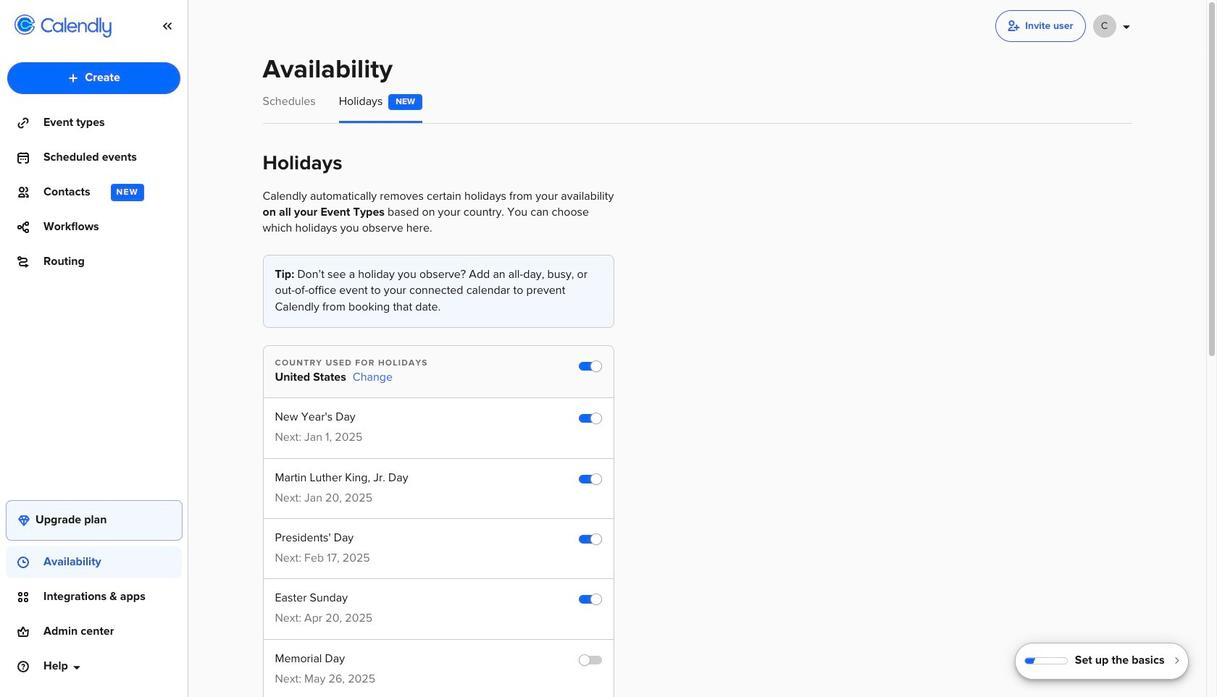 Task type: describe. For each thing, give the bounding box(es) containing it.
calendly image
[[41, 17, 112, 38]]

main navigation element
[[0, 0, 188, 698]]



